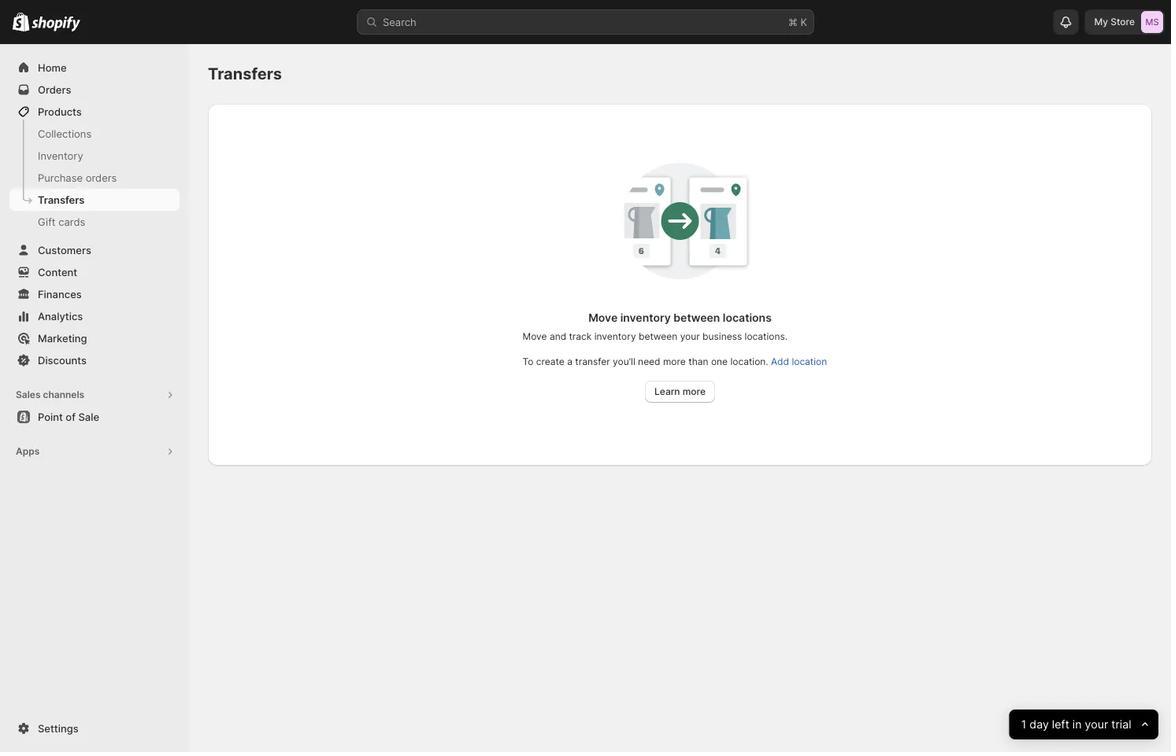 Task type: vqa. For each thing, say whether or not it's contained in the screenshot.
selling
no



Task type: describe. For each thing, give the bounding box(es) containing it.
finances
[[38, 288, 82, 300]]

content link
[[9, 261, 180, 284]]

customers link
[[9, 239, 180, 261]]

0 vertical spatial inventory
[[620, 311, 671, 325]]

sales
[[16, 389, 41, 401]]

marketing
[[38, 332, 87, 345]]

analytics link
[[9, 306, 180, 328]]

location
[[792, 356, 827, 368]]

learn
[[654, 386, 680, 398]]

move for move inventory between locations
[[588, 311, 618, 325]]

one
[[711, 356, 728, 368]]

sales channels
[[16, 389, 84, 401]]

business
[[703, 331, 742, 343]]

purchase orders
[[38, 172, 117, 184]]

gift cards
[[38, 216, 85, 228]]

my store image
[[1141, 11, 1163, 33]]

apps button
[[9, 441, 180, 463]]

to
[[523, 356, 533, 368]]

add
[[771, 356, 789, 368]]

products link
[[9, 101, 180, 123]]

collections link
[[9, 123, 180, 145]]

trial
[[1112, 719, 1132, 732]]

home link
[[9, 57, 180, 79]]

in
[[1073, 719, 1082, 732]]

channels
[[43, 389, 84, 401]]

move for move and track inventory between your business locations.
[[523, 331, 547, 343]]

1 day left in your trial button
[[1009, 710, 1158, 740]]

1 vertical spatial inventory
[[594, 331, 636, 343]]

point of sale button
[[0, 406, 189, 428]]

point of sale link
[[9, 406, 180, 428]]

inventory
[[38, 150, 83, 162]]

location.
[[730, 356, 768, 368]]

1
[[1021, 719, 1027, 732]]

store
[[1111, 16, 1135, 28]]

0 vertical spatial transfers
[[208, 64, 282, 83]]

orders
[[38, 83, 71, 96]]

track
[[569, 331, 592, 343]]

⌘ k
[[788, 16, 807, 28]]

sale
[[78, 411, 99, 423]]

my
[[1094, 16, 1108, 28]]

customers
[[38, 244, 91, 256]]

1 vertical spatial more
[[683, 386, 706, 398]]

gift
[[38, 216, 56, 228]]

discounts link
[[9, 350, 180, 372]]

orders
[[86, 172, 117, 184]]

a
[[567, 356, 572, 368]]



Task type: locate. For each thing, give the bounding box(es) containing it.
1 horizontal spatial move
[[588, 311, 618, 325]]

your down "move inventory between locations"
[[680, 331, 700, 343]]

inventory up you'll
[[594, 331, 636, 343]]

⌘
[[788, 16, 798, 28]]

more right learn
[[683, 386, 706, 398]]

learn more link
[[645, 381, 715, 403]]

collections
[[38, 128, 91, 140]]

point
[[38, 411, 63, 423]]

analytics
[[38, 310, 83, 322]]

discounts
[[38, 354, 87, 367]]

add location link
[[771, 356, 827, 368]]

products
[[38, 106, 82, 118]]

0 horizontal spatial transfers
[[38, 194, 85, 206]]

purchase
[[38, 172, 83, 184]]

point of sale
[[38, 411, 99, 423]]

between up business
[[674, 311, 720, 325]]

move inventory between locations
[[588, 311, 772, 325]]

settings link
[[9, 718, 180, 740]]

move
[[588, 311, 618, 325], [523, 331, 547, 343]]

1 day left in your trial
[[1021, 719, 1132, 732]]

my store
[[1094, 16, 1135, 28]]

your
[[680, 331, 700, 343], [1085, 719, 1108, 732]]

transfers link
[[9, 189, 180, 211]]

move left and
[[523, 331, 547, 343]]

1 vertical spatial transfers
[[38, 194, 85, 206]]

inventory up move and track inventory between your business locations.
[[620, 311, 671, 325]]

more left than
[[663, 356, 686, 368]]

0 vertical spatial your
[[680, 331, 700, 343]]

search
[[383, 16, 416, 28]]

than
[[688, 356, 708, 368]]

more
[[663, 356, 686, 368], [683, 386, 706, 398]]

move up track
[[588, 311, 618, 325]]

1 horizontal spatial your
[[1085, 719, 1108, 732]]

need
[[638, 356, 660, 368]]

1 vertical spatial move
[[523, 331, 547, 343]]

1 horizontal spatial shopify image
[[32, 16, 81, 32]]

finances link
[[9, 284, 180, 306]]

of
[[66, 411, 76, 423]]

k
[[801, 16, 807, 28]]

create
[[536, 356, 564, 368]]

learn more
[[654, 386, 706, 398]]

home
[[38, 61, 67, 74]]

0 vertical spatial more
[[663, 356, 686, 368]]

1 vertical spatial your
[[1085, 719, 1108, 732]]

inventory link
[[9, 145, 180, 167]]

transfers inside transfers link
[[38, 194, 85, 206]]

0 vertical spatial move
[[588, 311, 618, 325]]

apps
[[16, 446, 40, 458]]

settings
[[38, 723, 78, 735]]

day
[[1030, 719, 1049, 732]]

purchase orders link
[[9, 167, 180, 189]]

gift cards link
[[9, 211, 180, 233]]

0 vertical spatial between
[[674, 311, 720, 325]]

and
[[550, 331, 566, 343]]

between
[[674, 311, 720, 325], [639, 331, 678, 343]]

transfer
[[575, 356, 610, 368]]

you'll
[[613, 356, 635, 368]]

your inside 'dropdown button'
[[1085, 719, 1108, 732]]

left
[[1052, 719, 1069, 732]]

your right in
[[1085, 719, 1108, 732]]

transfers
[[208, 64, 282, 83], [38, 194, 85, 206]]

locations
[[723, 311, 772, 325]]

1 vertical spatial between
[[639, 331, 678, 343]]

inventory
[[620, 311, 671, 325], [594, 331, 636, 343]]

between up need at the right top
[[639, 331, 678, 343]]

1 horizontal spatial transfers
[[208, 64, 282, 83]]

to create a transfer you'll need more than one location. add location
[[523, 356, 827, 368]]

0 horizontal spatial move
[[523, 331, 547, 343]]

shopify image
[[13, 12, 29, 31], [32, 16, 81, 32]]

sales channels button
[[9, 384, 180, 406]]

0 horizontal spatial your
[[680, 331, 700, 343]]

cards
[[58, 216, 85, 228]]

orders link
[[9, 79, 180, 101]]

marketing link
[[9, 328, 180, 350]]

locations.
[[745, 331, 788, 343]]

content
[[38, 266, 77, 278]]

0 horizontal spatial shopify image
[[13, 12, 29, 31]]

move and track inventory between your business locations.
[[523, 331, 788, 343]]



